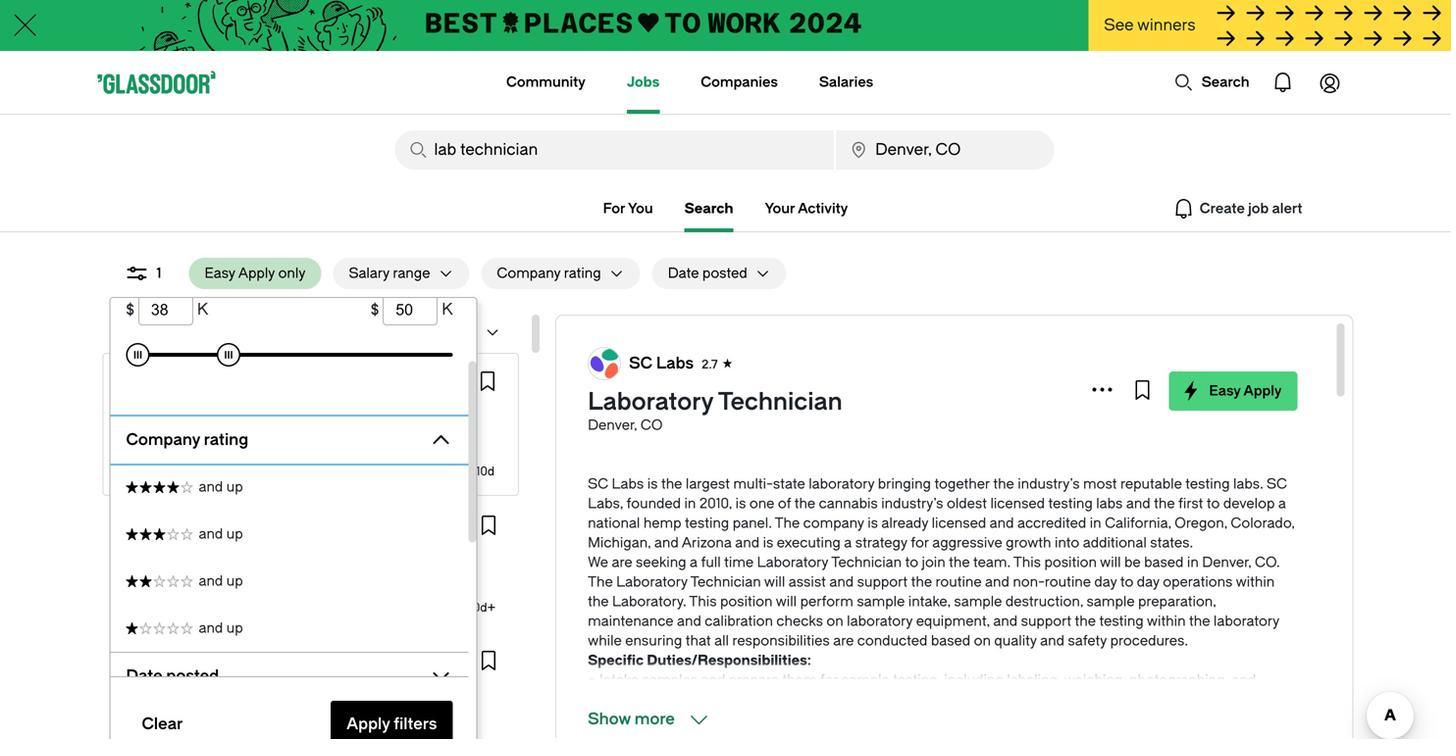 Task type: describe. For each thing, give the bounding box(es) containing it.
technician
[[165, 324, 233, 341]]

company rating for company rating dropdown button
[[497, 265, 601, 282]]

per
[[206, 446, 225, 459]]

easy apply only
[[205, 265, 306, 282]]

2 vertical spatial will
[[776, 594, 797, 610]]

companies link
[[701, 51, 778, 114]]

that
[[686, 633, 711, 650]]

non-
[[1013, 575, 1045, 591]]

labs for sc labs is the largest multi-state laboratory bringing together the industry's most reputable testing labs. sc labs, founded in 2010, is one of the cannabis industry's oldest licensed testing labs and the first to develop a national hemp testing panel. the company is already licensed and accredited in california, oregon, colorado, michigan, and arizona and is executing a strategy for aggressive growth into additional states. we are seeking a full time laboratory technician to join the team. this position will be based in denver, co. the laboratory technician will assist and support the routine and non-routine day to day operations within the laboratory. this position will perform sample intake, sample destruction, sample preparation, maintenance and calibration checks on laboratory equipment, and support the testing within the laboratory while ensuring that all responsibilities are conducted based on quality and safety procedures. specific duties/responsibilities: ● intake samples and prepare them for sample testing, including labeling, weighing, photographing, and organizing samples
[[612, 476, 644, 493]]

sample down be
[[1087, 594, 1135, 610]]

2 vertical spatial technician
[[691, 575, 761, 591]]

laboratory up laboratory.
[[616, 575, 688, 591]]

1 vertical spatial for
[[820, 673, 838, 689]]

1 vertical spatial date
[[126, 668, 163, 686]]

quality
[[994, 633, 1037, 650]]

and right photographing,
[[1232, 673, 1256, 689]]

and left safety
[[1040, 633, 1065, 650]]

1 day from the left
[[1095, 575, 1117, 591]]

cannabis
[[819, 496, 878, 512]]

destruction,
[[1006, 594, 1083, 610]]

and right $70k
[[199, 574, 223, 590]]

sc for sc labs
[[629, 355, 653, 373]]

2 horizontal spatial a
[[1279, 496, 1286, 512]]

state
[[773, 476, 805, 493]]

oldest
[[947, 496, 987, 512]]

1 horizontal spatial the
[[775, 516, 800, 532]]

posted for the left date posted dropdown button
[[166, 668, 219, 686]]

$20.00
[[165, 446, 203, 459]]

rating for company rating popup button
[[204, 431, 248, 449]]

laboratory up conducted
[[847, 614, 913, 630]]

denver, inside sc labs is the largest multi-state laboratory bringing together the industry's most reputable testing labs. sc labs, founded in 2010, is one of the cannabis industry's oldest licensed testing labs and the first to develop a national hemp testing panel. the company is already licensed and accredited in california, oregon, colorado, michigan, and arizona and is executing a strategy for aggressive growth into additional states. we are seeking a full time laboratory technician to join the team. this position will be based in denver, co. the laboratory technician will assist and support the routine and non-routine day to day operations within the laboratory. this position will perform sample intake, sample destruction, sample preparation, maintenance and calibration checks on laboratory equipment, and support the testing within the laboratory while ensuring that all responsibilities are conducted based on quality and safety procedures. specific duties/responsibilities: ● intake samples and prepare them for sample testing, including labeling, weighing, photographing, and organizing samples
[[1202, 555, 1252, 571]]

2 vertical spatial -
[[149, 717, 155, 731]]

sc labs
[[629, 355, 694, 373]]

1 horizontal spatial date posted
[[668, 265, 748, 282]]

job
[[126, 716, 155, 734]]

1 vertical spatial this
[[689, 594, 717, 610]]

co inside laboratory technician denver, co
[[641, 418, 663, 434]]

multi-
[[733, 476, 773, 493]]

preparation,
[[1138, 594, 1216, 610]]

1 horizontal spatial to
[[1121, 575, 1134, 591]]

0 vertical spatial date
[[668, 265, 699, 282]]

sc labs is the largest multi-state laboratory bringing together the industry's most reputable testing labs. sc labs, founded in 2010, is one of the cannabis industry's oldest licensed testing labs and the first to develop a national hemp testing panel. the company is already licensed and accredited in california, oregon, colorado, michigan, and arizona and is executing a strategy for aggressive growth into additional states. we are seeking a full time laboratory technician to join the team. this position will be based in denver, co. the laboratory technician will assist and support the routine and non-routine day to day operations within the laboratory. this position will perform sample intake, sample destruction, sample preparation, maintenance and calibration checks on laboratory equipment, and support the testing within the laboratory while ensuring that all responsibilities are conducted based on quality and safety procedures. specific duties/responsibilities: ● intake samples and prepare them for sample testing, including labeling, weighing, photographing, and organizing samples
[[588, 476, 1295, 709]]

est.)
[[249, 582, 272, 596]]

1 vertical spatial industry's
[[881, 496, 944, 512]]

you
[[628, 201, 653, 217]]

1
[[157, 265, 161, 282]]

jobs list element
[[102, 352, 520, 740]]

laboratory up cannabis
[[809, 476, 875, 493]]

safety
[[1068, 633, 1107, 650]]

range
[[393, 265, 430, 282]]

first
[[1179, 496, 1204, 512]]

easy apply button
[[1169, 372, 1298, 411]]

lottie animation container image inside the search button
[[1174, 73, 1194, 92]]

rating for company rating dropdown button
[[564, 265, 601, 282]]

and down (employer at the bottom left of the page
[[199, 621, 223, 637]]

1 vertical spatial easy
[[1209, 383, 1241, 399]]

see
[[1104, 16, 1134, 34]]

and up for 1st and up button from the top of the company rating list box
[[199, 479, 243, 496]]

prepare
[[729, 673, 779, 689]]

37
[[117, 324, 133, 341]]

and up the broomfield, co $50k - $70k (employer est.)
[[199, 526, 223, 543]]

0 vertical spatial to
[[1207, 496, 1220, 512]]

salary range
[[349, 265, 430, 282]]

already
[[882, 516, 928, 532]]

1 horizontal spatial this
[[1014, 555, 1041, 571]]

1 vertical spatial technician
[[831, 555, 902, 571]]

is up founded
[[647, 476, 658, 493]]

test
[[148, 515, 171, 529]]

responsibilities
[[732, 633, 830, 650]]

organizing
[[588, 692, 656, 709]]

co inside the broomfield, co $50k - $70k (employer est.)
[[187, 562, 206, 576]]

none field search keyword
[[395, 131, 834, 170]]

one
[[750, 496, 775, 512]]

1 $ from the left
[[126, 301, 134, 319]]

1 vertical spatial licensed
[[932, 516, 986, 532]]

company rating for company rating popup button
[[126, 431, 248, 449]]

more
[[635, 711, 675, 729]]

0 vertical spatial licensed
[[991, 496, 1045, 512]]

of
[[778, 496, 791, 512]]

states.
[[1150, 535, 1193, 552]]

10d
[[476, 465, 495, 479]]

1 horizontal spatial position
[[1045, 555, 1097, 571]]

0 vertical spatial are
[[612, 555, 633, 571]]

easy apply inside jobs list element
[[135, 466, 185, 477]]

intake
[[600, 673, 639, 689]]

salary range button
[[333, 258, 430, 289]]

0 vertical spatial on
[[827, 614, 844, 630]]

time
[[724, 555, 754, 571]]

weighing,
[[1064, 673, 1126, 689]]

2 up from the top
[[226, 526, 243, 543]]

1 vertical spatial are
[[833, 633, 854, 650]]

1 horizontal spatial industry's
[[1018, 476, 1080, 493]]

laboratory inside jobs list element
[[161, 651, 223, 664]]

easy apply inside button
[[1209, 383, 1282, 399]]

the right together
[[993, 476, 1014, 493]]

measurement
[[198, 515, 276, 529]]

1 k from the left
[[197, 301, 208, 319]]

0 vertical spatial date posted button
[[652, 258, 748, 289]]

additional
[[1083, 535, 1147, 552]]

winners
[[1138, 16, 1196, 34]]

including
[[944, 673, 1004, 689]]

oregon,
[[1175, 516, 1228, 532]]

0 vertical spatial will
[[1100, 555, 1121, 571]]

california,
[[1105, 516, 1172, 532]]

activity
[[798, 201, 848, 217]]

testing,
[[893, 673, 941, 689]]

$70k
[[158, 582, 187, 596]]

sample up conducted
[[857, 594, 905, 610]]

easy apply only button
[[189, 258, 321, 289]]

$45k - $65k
[[118, 717, 187, 731]]

aggressive
[[932, 535, 1003, 552]]

and down per
[[199, 479, 223, 496]]

Search location field
[[836, 131, 1054, 170]]

1 horizontal spatial on
[[974, 633, 991, 650]]

testing up first
[[1186, 476, 1230, 493]]

denver, inside laboratory technician denver, co
[[588, 418, 637, 434]]

labs.
[[1234, 476, 1264, 493]]

the up the intake,
[[911, 575, 932, 591]]

and down hemp at the bottom of the page
[[654, 535, 679, 552]]

company rating list box
[[110, 464, 469, 653]]

0 horizontal spatial date posted button
[[110, 661, 421, 693]]

1 vertical spatial the
[[588, 575, 613, 591]]

job types
[[126, 716, 200, 734]]

specific
[[588, 653, 644, 669]]

and down team.
[[985, 575, 1010, 591]]

apply inside jobs list element
[[159, 466, 185, 477]]

0 vertical spatial samples
[[642, 673, 698, 689]]

photographing,
[[1130, 673, 1229, 689]]

laboratory down co.
[[1214, 614, 1280, 630]]

company
[[803, 516, 864, 532]]

company rating button
[[110, 425, 421, 456]]

1 slider from the left
[[126, 343, 150, 367]]

sample down conducted
[[842, 673, 890, 689]]

testing up procedures.
[[1100, 614, 1144, 630]]

the down reputable
[[1154, 496, 1175, 512]]

1 horizontal spatial easy
[[205, 265, 235, 282]]

panel.
[[733, 516, 772, 532]]

labeling,
[[1007, 673, 1061, 689]]

search link
[[685, 197, 734, 221]]

2 day from the left
[[1137, 575, 1160, 591]]

1 vertical spatial will
[[764, 575, 785, 591]]

0 horizontal spatial a
[[690, 555, 698, 571]]

1 vertical spatial within
[[1147, 614, 1186, 630]]

reputable
[[1121, 476, 1182, 493]]

0 horizontal spatial search
[[685, 201, 734, 217]]

in up operations
[[1187, 555, 1199, 571]]

laboratory.
[[612, 594, 686, 610]]

jobs
[[236, 324, 263, 341]]

co.
[[1255, 555, 1280, 571]]

$19.00
[[119, 446, 154, 459]]

sc for sc labs is the largest multi-state laboratory bringing together the industry's most reputable testing labs. sc labs, founded in 2010, is one of the cannabis industry's oldest licensed testing labs and the first to develop a national hemp testing panel. the company is already licensed and accredited in california, oregon, colorado, michigan, and arizona and is executing a strategy for aggressive growth into additional states. we are seeking a full time laboratory technician to join the team. this position will be based in denver, co. the laboratory technician will assist and support the routine and non-routine day to day operations within the laboratory. this position will perform sample intake, sample destruction, sample preparation, maintenance and calibration checks on laboratory equipment, and support the testing within the laboratory while ensuring that all responsibilities are conducted based on quality and safety procedures. specific duties/responsibilities: ● intake samples and prepare them for sample testing, including labeling, weighing, photographing, and organizing samples
[[588, 476, 608, 493]]

job types button
[[110, 709, 421, 740]]

apply inside easy apply only button
[[238, 265, 275, 282]]

procedures.
[[1110, 633, 1188, 650]]

lottie animation container image inside the search button
[[1174, 73, 1194, 92]]

denver, inside the "denver, co $19.00 - $20.00 per hour"
[[119, 426, 162, 440]]

1 horizontal spatial based
[[1144, 555, 1184, 571]]

$45k
[[118, 717, 146, 731]]



Task type: vqa. For each thing, say whether or not it's contained in the screenshot.
Success.
no



Task type: locate. For each thing, give the bounding box(es) containing it.
the up safety
[[1075, 614, 1096, 630]]

0 horizontal spatial company
[[126, 431, 200, 449]]

be
[[1125, 555, 1141, 571]]

in down labs
[[1090, 516, 1102, 532]]

are down perform
[[833, 633, 854, 650]]

1 horizontal spatial date
[[668, 265, 699, 282]]

1 vertical spatial samples
[[659, 692, 715, 709]]

1 vertical spatial date posted
[[126, 668, 219, 686]]

1 horizontal spatial routine
[[1045, 575, 1091, 591]]

up
[[226, 479, 243, 496], [226, 526, 243, 543], [226, 574, 243, 590], [226, 621, 243, 637]]

most
[[1083, 476, 1117, 493]]

2 vertical spatial a
[[690, 555, 698, 571]]

company for company rating dropdown button
[[497, 265, 561, 282]]

0 vertical spatial easy apply
[[1209, 383, 1282, 399]]

will left assist
[[764, 575, 785, 591]]

1 vertical spatial position
[[720, 594, 773, 610]]

and up button down est.)
[[110, 605, 469, 653]]

date posted
[[668, 265, 748, 282], [126, 668, 219, 686]]

and up quality
[[993, 614, 1018, 630]]

Search keyword field
[[395, 131, 834, 170]]

in left 2010,
[[684, 496, 696, 512]]

apply
[[238, 265, 275, 282], [1244, 383, 1282, 399], [159, 466, 185, 477]]

and up button up est.)
[[110, 511, 469, 558]]

co down sc labs
[[641, 418, 663, 434]]

show more
[[588, 711, 675, 729]]

together
[[935, 476, 990, 493]]

1 vertical spatial date posted button
[[110, 661, 421, 693]]

origins
[[118, 651, 159, 664]]

rating
[[564, 265, 601, 282], [204, 431, 248, 449]]

4 and up from the top
[[199, 621, 243, 637]]

and up growth
[[990, 516, 1014, 532]]

$ down salary range popup button
[[371, 301, 379, 319]]

1 button
[[109, 258, 177, 289]]

samples
[[642, 673, 698, 689], [659, 692, 715, 709]]

0 vertical spatial based
[[1144, 555, 1184, 571]]

slider
[[126, 343, 150, 367], [217, 343, 241, 367]]

0 horizontal spatial are
[[612, 555, 633, 571]]

1 vertical spatial posted
[[166, 668, 219, 686]]

0 horizontal spatial date posted
[[126, 668, 219, 686]]

rating inside popup button
[[204, 431, 248, 449]]

strategy
[[855, 535, 908, 552]]

up left est.)
[[226, 574, 243, 590]]

hemp
[[644, 516, 682, 532]]

1 horizontal spatial slider
[[217, 343, 241, 367]]

a left full
[[690, 555, 698, 571]]

national
[[588, 516, 640, 532]]

0 horizontal spatial posted
[[166, 668, 219, 686]]

laboratory up assist
[[757, 555, 828, 571]]

0 vertical spatial the
[[775, 516, 800, 532]]

1 horizontal spatial labs
[[656, 355, 694, 373]]

1 vertical spatial -
[[150, 582, 155, 596]]

0 vertical spatial this
[[1014, 555, 1041, 571]]

0 horizontal spatial day
[[1095, 575, 1117, 591]]

based down the states.
[[1144, 555, 1184, 571]]

and up for third and up button from the top
[[199, 574, 243, 590]]

0 horizontal spatial routine
[[936, 575, 982, 591]]

search down see winners link
[[1202, 74, 1250, 90]]

rating inside dropdown button
[[564, 265, 601, 282]]

labs,
[[588, 496, 623, 512]]

based down equipment,
[[931, 633, 971, 650]]

is down panel.
[[763, 535, 774, 552]]

a up colorado,
[[1279, 496, 1286, 512]]

and down panel.
[[735, 535, 760, 552]]

0 vertical spatial within
[[1236, 575, 1275, 591]]

bringing
[[878, 476, 931, 493]]

ensuring
[[625, 633, 682, 650]]

technician down time
[[691, 575, 761, 591]]

will up checks
[[776, 594, 797, 610]]

date posted button up job types popup button
[[110, 661, 421, 693]]

2 horizontal spatial easy
[[1209, 383, 1241, 399]]

company inside popup button
[[126, 431, 200, 449]]

1 horizontal spatial k
[[442, 301, 453, 319]]

the down preparation,
[[1189, 614, 1210, 630]]

easy up labs.
[[1209, 383, 1241, 399]]

none field search location
[[836, 131, 1054, 170]]

equipment,
[[916, 614, 990, 630]]

labs left 2.7
[[656, 355, 694, 373]]

in right jobs
[[267, 324, 279, 341]]

michigan,
[[588, 535, 651, 552]]

for right them
[[820, 673, 838, 689]]

and down duties/responsibilities:
[[701, 673, 726, 689]]

and up for second and up button from the top
[[199, 526, 243, 543]]

up up inc.
[[226, 621, 243, 637]]

1 horizontal spatial day
[[1137, 575, 1160, 591]]

0 horizontal spatial on
[[827, 614, 844, 630]]

and up
[[199, 479, 243, 496], [199, 526, 243, 543], [199, 574, 243, 590], [199, 621, 243, 637]]

2 routine from the left
[[1045, 575, 1091, 591]]

date posted button
[[652, 258, 748, 289], [110, 661, 421, 693]]

are down michigan,
[[612, 555, 633, 571]]

this down growth
[[1014, 555, 1041, 571]]

sc labs logo image
[[589, 348, 620, 380]]

labs
[[1096, 496, 1123, 512]]

2 horizontal spatial sc
[[1267, 476, 1287, 493]]

apply up labs.
[[1244, 383, 1282, 399]]

4 up from the top
[[226, 621, 243, 637]]

laboratory
[[809, 476, 875, 493], [847, 614, 913, 630], [1214, 614, 1280, 630]]

sc right labs.
[[1267, 476, 1287, 493]]

routine down the join
[[936, 575, 982, 591]]

1 horizontal spatial for
[[911, 535, 929, 552]]

0 horizontal spatial easy apply
[[135, 466, 185, 477]]

2 vertical spatial easy
[[135, 466, 157, 477]]

position up calibration
[[720, 594, 773, 610]]

0 horizontal spatial sc
[[588, 476, 608, 493]]

routine
[[936, 575, 982, 591], [1045, 575, 1091, 591]]

1 vertical spatial a
[[844, 535, 852, 552]]

- for $70k
[[150, 582, 155, 596]]

technician inside laboratory technician denver, co
[[718, 389, 843, 416]]

the right of at the bottom right of page
[[795, 496, 816, 512]]

lottie animation container image
[[1307, 59, 1354, 106], [1307, 59, 1354, 106], [1174, 73, 1194, 92]]

community link
[[506, 51, 586, 114]]

1 horizontal spatial support
[[1021, 614, 1072, 630]]

- down broomfield,
[[150, 582, 155, 596]]

easy apply up labs.
[[1209, 383, 1282, 399]]

is up "strategy"
[[868, 516, 878, 532]]

salary
[[349, 265, 390, 282]]

0 vertical spatial technician
[[718, 389, 843, 416]]

search right you
[[685, 201, 734, 217]]

denver, right jobs
[[282, 324, 331, 341]]

1 horizontal spatial a
[[844, 535, 852, 552]]

1 vertical spatial company rating
[[126, 431, 248, 449]]

0 vertical spatial date posted
[[668, 265, 748, 282]]

only
[[278, 265, 306, 282]]

easy inside jobs list element
[[135, 466, 157, 477]]

are
[[612, 555, 633, 571], [833, 633, 854, 650]]

within down co.
[[1236, 575, 1275, 591]]

3 and up from the top
[[199, 574, 243, 590]]

0 vertical spatial a
[[1279, 496, 1286, 512]]

date
[[668, 265, 699, 282], [126, 668, 163, 686]]

to
[[1207, 496, 1220, 512], [905, 555, 919, 571], [1121, 575, 1134, 591]]

0 horizontal spatial $
[[126, 301, 134, 319]]

day down 'additional'
[[1095, 575, 1117, 591]]

1 vertical spatial labs
[[612, 476, 644, 493]]

- inside the "denver, co $19.00 - $20.00 per hour"
[[157, 446, 162, 459]]

sample up equipment,
[[954, 594, 1002, 610]]

0 horizontal spatial position
[[720, 594, 773, 610]]

easy apply down "$19.00"
[[135, 466, 185, 477]]

1 horizontal spatial sc
[[629, 355, 653, 373]]

and up that
[[677, 614, 701, 630]]

1 horizontal spatial search
[[1202, 74, 1250, 90]]

1 vertical spatial to
[[905, 555, 919, 571]]

and up up the broomfield, co $50k - $70k (employer est.)
[[199, 526, 243, 543]]

companies
[[701, 74, 778, 90]]

2 vertical spatial apply
[[159, 466, 185, 477]]

labs up labs,
[[612, 476, 644, 493]]

denver, up "$19.00"
[[119, 426, 162, 440]]

0 vertical spatial for
[[911, 535, 929, 552]]

and right test
[[174, 515, 195, 529]]

co down salary
[[335, 324, 357, 341]]

broomfield, co $50k - $70k (employer est.)
[[118, 562, 272, 596]]

position down into
[[1045, 555, 1097, 571]]

- inside the broomfield, co $50k - $70k (employer est.)
[[150, 582, 155, 596]]

to down be
[[1121, 575, 1134, 591]]

- right $45k
[[149, 717, 155, 731]]

the down the aggressive
[[949, 555, 970, 571]]

accredited
[[1018, 516, 1087, 532]]

1 vertical spatial support
[[1021, 614, 1072, 630]]

the
[[661, 476, 682, 493], [993, 476, 1014, 493], [795, 496, 816, 512], [1154, 496, 1175, 512], [949, 555, 970, 571], [911, 575, 932, 591], [588, 594, 609, 610], [1075, 614, 1096, 630], [1189, 614, 1210, 630]]

colorado,
[[1231, 516, 1295, 532]]

0 vertical spatial rating
[[564, 265, 601, 282]]

search inside button
[[1202, 74, 1250, 90]]

0 horizontal spatial k
[[197, 301, 208, 319]]

the
[[775, 516, 800, 532], [588, 575, 613, 591]]

company rating inside popup button
[[126, 431, 248, 449]]

37 lab technician jobs in denver, co
[[117, 324, 357, 341]]

denver, down sc labs logo
[[588, 418, 637, 434]]

assist
[[789, 575, 826, 591]]

the up founded
[[661, 476, 682, 493]]

1 routine from the left
[[936, 575, 982, 591]]

1 horizontal spatial date posted button
[[652, 258, 748, 289]]

maintenance
[[588, 614, 674, 630]]

1 horizontal spatial are
[[833, 633, 854, 650]]

sample
[[857, 594, 905, 610], [954, 594, 1002, 610], [1087, 594, 1135, 610], [842, 673, 890, 689]]

2 and up button from the top
[[110, 511, 469, 558]]

1 horizontal spatial licensed
[[991, 496, 1045, 512]]

industry's up already
[[881, 496, 944, 512]]

on down perform
[[827, 614, 844, 630]]

bhd
[[118, 515, 145, 529]]

and up button down measurement
[[110, 558, 469, 605]]

them
[[782, 673, 817, 689]]

the up maintenance
[[588, 594, 609, 610]]

0 horizontal spatial within
[[1147, 614, 1186, 630]]

licensed up accredited
[[991, 496, 1045, 512]]

community
[[506, 74, 586, 90]]

while
[[588, 633, 622, 650]]

0 horizontal spatial the
[[588, 575, 613, 591]]

date down origins
[[126, 668, 163, 686]]

company for company rating popup button
[[126, 431, 200, 449]]

origins laboratory inc.
[[118, 651, 246, 664]]

industry's up accredited
[[1018, 476, 1080, 493]]

develop
[[1224, 496, 1275, 512]]

labs for sc labs
[[656, 355, 694, 373]]

company rating button
[[481, 258, 601, 289]]

2 slider from the left
[[217, 343, 241, 367]]

0 horizontal spatial this
[[689, 594, 717, 610]]

0 horizontal spatial licensed
[[932, 516, 986, 532]]

company rating inside dropdown button
[[497, 265, 601, 282]]

labs inside sc labs is the largest multi-state laboratory bringing together the industry's most reputable testing labs. sc labs, founded in 2010, is one of the cannabis industry's oldest licensed testing labs and the first to develop a national hemp testing panel. the company is already licensed and accredited in california, oregon, colorado, michigan, and arizona and is executing a strategy for aggressive growth into additional states. we are seeking a full time laboratory technician to join the team. this position will be based in denver, co. the laboratory technician will assist and support the routine and non-routine day to day operations within the laboratory. this position will perform sample intake, sample destruction, sample preparation, maintenance and calibration checks on laboratory equipment, and support the testing within the laboratory while ensuring that all responsibilities are conducted based on quality and safety procedures. specific duties/responsibilities: ● intake samples and prepare them for sample testing, including labeling, weighing, photographing, and organizing samples
[[612, 476, 644, 493]]

for you link
[[603, 197, 653, 221]]

3 up from the top
[[226, 574, 243, 590]]

0 vertical spatial position
[[1045, 555, 1097, 571]]

testing
[[1186, 476, 1230, 493], [1049, 496, 1093, 512], [685, 516, 729, 532], [1100, 614, 1144, 630]]

sc
[[629, 355, 653, 373], [588, 476, 608, 493], [1267, 476, 1287, 493]]

is
[[647, 476, 658, 493], [736, 496, 746, 512], [868, 516, 878, 532], [763, 535, 774, 552]]

see winners
[[1104, 16, 1196, 34]]

salaries link
[[819, 51, 874, 114]]

this up that
[[689, 594, 717, 610]]

and up left est.)
[[199, 574, 243, 590]]

hour
[[228, 446, 256, 459]]

- for $20.00
[[157, 446, 162, 459]]

1 horizontal spatial apply
[[238, 265, 275, 282]]

company inside dropdown button
[[497, 265, 561, 282]]

0 vertical spatial company
[[497, 265, 561, 282]]

checks
[[777, 614, 823, 630]]

broomfield,
[[118, 562, 184, 576]]

executing
[[777, 535, 841, 552]]

0 horizontal spatial for
[[820, 673, 838, 689]]

0 vertical spatial industry's
[[1018, 476, 1080, 493]]

support down "strategy"
[[857, 575, 908, 591]]

0 horizontal spatial support
[[857, 575, 908, 591]]

0 vertical spatial support
[[857, 575, 908, 591]]

1 vertical spatial easy apply
[[135, 466, 185, 477]]

intake,
[[909, 594, 951, 610]]

and up for 4th and up button from the top
[[199, 621, 243, 637]]

1 horizontal spatial easy apply
[[1209, 383, 1282, 399]]

slider down 37 lab technician jobs in denver, co
[[217, 343, 241, 367]]

easy right 1
[[205, 265, 235, 282]]

full
[[701, 555, 721, 571]]

arizona
[[682, 535, 732, 552]]

0 vertical spatial -
[[157, 446, 162, 459]]

posted down origins laboratory inc.
[[166, 668, 219, 686]]

2 and up from the top
[[199, 526, 243, 543]]

0 horizontal spatial industry's
[[881, 496, 944, 512]]

your activity link
[[765, 197, 848, 221]]

1 horizontal spatial within
[[1236, 575, 1275, 591]]

and inside jobs list element
[[174, 515, 195, 529]]

2 $ from the left
[[371, 301, 379, 319]]

0 vertical spatial easy
[[205, 265, 235, 282]]

inc.
[[225, 651, 246, 664]]

within
[[1236, 575, 1275, 591], [1147, 614, 1186, 630]]

on left quality
[[974, 633, 991, 650]]

show more button
[[588, 709, 710, 732]]

2 vertical spatial to
[[1121, 575, 1134, 591]]

largest
[[686, 476, 730, 493]]

lab
[[136, 324, 161, 341]]

4 and up button from the top
[[110, 605, 469, 653]]

the down we
[[588, 575, 613, 591]]

team.
[[974, 555, 1011, 571]]

jobs
[[627, 74, 660, 90]]

●
[[588, 673, 596, 689]]

apply inside easy apply button
[[1244, 383, 1282, 399]]

duties/responsibilities:
[[647, 653, 811, 669]]

2 k from the left
[[442, 301, 453, 319]]

co up $20.00
[[164, 426, 183, 440]]

$65k
[[158, 717, 187, 731]]

$ up 37
[[126, 301, 134, 319]]

date posted button down search link
[[652, 258, 748, 289]]

0 horizontal spatial slider
[[126, 343, 150, 367]]

1 vertical spatial based
[[931, 633, 971, 650]]

slider down lab at the left of the page
[[126, 343, 150, 367]]

3 and up button from the top
[[110, 558, 469, 605]]

industry's
[[1018, 476, 1080, 493], [881, 496, 944, 512]]

co inside the "denver, co $19.00 - $20.00 per hour"
[[164, 426, 183, 440]]

0 vertical spatial apply
[[238, 265, 275, 282]]

day down be
[[1137, 575, 1160, 591]]

and up california,
[[1126, 496, 1151, 512]]

2.7
[[702, 358, 718, 372]]

0 horizontal spatial to
[[905, 555, 919, 571]]

conducted
[[857, 633, 928, 650]]

laboratory inside laboratory technician denver, co
[[588, 389, 714, 416]]

sc up labs,
[[588, 476, 608, 493]]

0 horizontal spatial labs
[[612, 476, 644, 493]]

1 and up button from the top
[[110, 464, 469, 511]]

is left one
[[736, 496, 746, 512]]

licensed down oldest
[[932, 516, 986, 532]]

1 and up from the top
[[199, 479, 243, 496]]

k
[[197, 301, 208, 319], [442, 301, 453, 319]]

bhd test and measurement
[[118, 515, 276, 529]]

testing up arizona
[[685, 516, 729, 532]]

lottie animation container image
[[428, 51, 507, 112], [428, 51, 507, 112], [1260, 59, 1307, 106], [1260, 59, 1307, 106], [1174, 73, 1194, 92]]

routine up the "destruction,"
[[1045, 575, 1091, 591]]

posted for topmost date posted dropdown button
[[703, 265, 748, 282]]

and up perform
[[830, 575, 854, 591]]

None field
[[395, 131, 834, 170], [836, 131, 1054, 170], [138, 294, 193, 326], [383, 294, 438, 326], [138, 294, 193, 326], [383, 294, 438, 326]]

co up (employer at the bottom left of the page
[[187, 562, 206, 576]]

0 horizontal spatial based
[[931, 633, 971, 650]]

1 vertical spatial apply
[[1244, 383, 1282, 399]]

for
[[603, 201, 625, 217]]

testing up accredited
[[1049, 496, 1093, 512]]

1 up from the top
[[226, 479, 243, 496]]

and up up inc.
[[199, 621, 243, 637]]

in
[[267, 324, 279, 341], [684, 496, 696, 512], [1090, 516, 1102, 532], [1187, 555, 1199, 571]]

laboratory down sc labs
[[588, 389, 714, 416]]

for up the join
[[911, 535, 929, 552]]

apply left only
[[238, 265, 275, 282]]

2 horizontal spatial apply
[[1244, 383, 1282, 399]]



